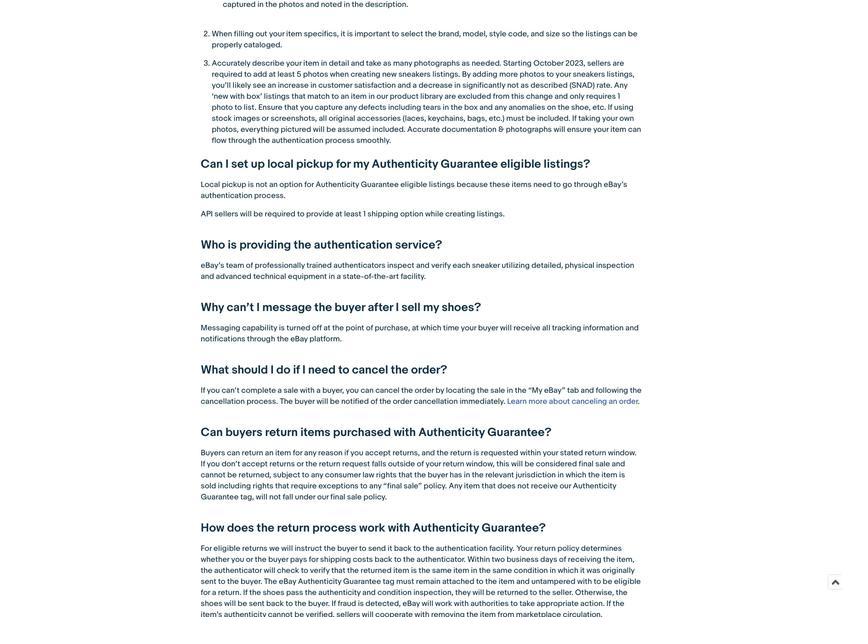 Task type: vqa. For each thing, say whether or not it's contained in the screenshot.
middle as
yes



Task type: describe. For each thing, give the bounding box(es) containing it.
your down taking
[[594, 125, 609, 134]]

1 horizontal spatial it
[[388, 545, 392, 554]]

how does the return process work with authenticity guarantee?
[[201, 522, 546, 536]]

detected,
[[366, 600, 401, 609]]

shipping inside 'for eligible returns we will instruct the buyer to send it back to the authentication facility. your return policy determines whether you or the buyer pays for shipping costs back to the authenticator. within two business days of receiving the item, the authenticator will                         check to verify that the returned item is the same item in the same condition in which it was originally sent to the buyer. the ebay authenticity guarantee tag must remain attached to the item and untampered with to be eligible for a return. if the shoes pass the authenticity                         and condition inspection, they will be returned to the seller. otherwise, the shoes will be sent back to the buyer. if fraud is detected, ebay will work with authorities to take appropriate action. if the item's authenticity cannot be verified, sellers will cooperate with                         removing the item from marketplace circulation.'
[[320, 556, 351, 565]]

sale down exceptions
[[347, 493, 362, 502]]

be up authorities
[[486, 589, 496, 598]]

1 horizontal spatial pickup
[[296, 157, 333, 172]]

return down reason
[[319, 460, 340, 469]]

taking
[[579, 114, 601, 123]]

listings,
[[607, 70, 635, 79]]

an down following
[[609, 397, 618, 407]]

describe
[[252, 59, 284, 68]]

authenticator
[[214, 567, 262, 576]]

eligible up these
[[501, 157, 541, 172]]

to up marketplace
[[530, 589, 537, 598]]

return inside 'for eligible returns we will instruct the buyer to send it back to the authentication facility. your return policy determines whether you or the buyer pays for shipping costs back to the authenticator. within two business days of receiving the item, the authenticator will                         check to verify that the returned item is the same item in the same condition in which it was originally sent to the buyer. the ebay authenticity guarantee tag must remain attached to the item and untampered with to be eligible for a return. if the shoes pass the authenticity                         and condition inspection, they will be returned to the seller. otherwise, the shoes will be sent back to the buyer. if fraud is detected, ebay will work with authorities to take appropriate action. if the item's authenticity cannot be verified, sellers will cooperate with                         removing the item from marketplace circulation.'
[[535, 545, 556, 554]]

buyer inside buyers can return an item for any reason if you accept returns, and the return is requested within your stated return window. if you don't accept returns or the return request falls outside of your return window, this will be considered final sale and cannot be                         returned, subject to any consumer law rights that the buyer has in the relevant jurisdiction in which the item is sold including rights that require exceptions to any "final sale" policy. any item that does not receive our authenticity guarantee tag, will not fall                         under our final sale policy.
[[428, 471, 448, 480]]

anomalies
[[509, 103, 546, 112]]

needed.
[[472, 59, 502, 68]]

i left do
[[271, 363, 274, 378]]

to up authenticator.
[[414, 545, 421, 554]]

verified,
[[306, 611, 335, 618]]

original
[[329, 114, 355, 123]]

the inside if you can't complete a sale with a buyer, you can cancel the order by locating the sale in the "my ebay" tab and following the cancellation process. the buyer will be notified of the order cancellation immediately.
[[280, 397, 293, 407]]

jurisdiction
[[516, 471, 556, 480]]

size
[[546, 30, 560, 39]]

you up request
[[350, 449, 363, 458]]

required inside accurately describe your item in detail and take as many photographs as needed. starting october 2023, sellers are required to add at least 5 photos when creating new sneakers listings. by adding more photos to your sneakers listings, you'll likely see an increase in                           customer satisfaction and a decrease in significantly not as described (snad) rate. any 'new with box' listings that match to an item in our product library are excluded from this change and only requires 1 photo to list. ensure that you capture any defects including tears                           in the box and any anomalies on the shoe, etc. if using stock images or screenshots, all original accessories (laces, keychains, bags, etc.) must be included. if taking your own photos, everything pictured will be assumed included. accurate documentation & photographs will                           ensure your item can flow through the authentication process smoothly.
[[212, 70, 242, 79]]

2 vertical spatial back
[[266, 600, 284, 609]]

2 vertical spatial ebay
[[403, 600, 420, 609]]

more inside accurately describe your item in detail and take as many photographs as needed. starting october 2023, sellers are required to add at least 5 photos when creating new sneakers listings. by adding more photos to your sneakers listings, you'll likely see an increase in                           customer satisfaction and a decrease in significantly not as described (snad) rate. any 'new with box' listings that match to an item in our product library are excluded from this change and only requires 1 photo to list. ensure that you capture any defects including tears                           in the box and any anomalies on the shoe, etc. if using stock images or screenshots, all original accessories (laces, keychains, bags, etc.) must be included. if taking your own photos, everything pictured will be assumed included. accurate documentation & photographs will                           ensure your item can flow through the authentication process smoothly.
[[499, 70, 518, 79]]

return up 'instruct'
[[277, 522, 310, 536]]

to down "pass"
[[286, 600, 293, 609]]

item up subject
[[275, 449, 291, 458]]

to down law
[[360, 482, 368, 491]]

buyer up point
[[335, 301, 365, 315]]

what should i do if i need to cancel the order?
[[201, 363, 447, 378]]

return up window,
[[450, 449, 472, 458]]

your up the considered
[[543, 449, 559, 458]]

pays
[[290, 556, 307, 565]]

process inside accurately describe your item in detail and take as many photographs as needed. starting october 2023, sellers are required to add at least 5 photos when creating new sneakers listings. by adding more photos to your sneakers listings, you'll likely see an increase in                           customer satisfaction and a decrease in significantly not as described (snad) rate. any 'new with box' listings that match to an item in our product library are excluded from this change and only requires 1 photo to list. ensure that you capture any defects including tears                           in the box and any anomalies on the shoe, etc. if using stock images or screenshots, all original accessories (laces, keychains, bags, etc.) must be included. if taking your own photos, everything pictured will be assumed included. accurate documentation & photographs will                           ensure your item can flow through the authentication process smoothly.
[[325, 136, 355, 145]]

technical
[[253, 272, 286, 282]]

returns inside buyers can return an item for any reason if you accept returns, and the return is requested within your stated return window. if you don't accept returns or the return request falls outside of your return window, this will be considered final sale and cannot be                         returned, subject to any consumer law rights that the buyer has in the relevant jurisdiction in which the item is sold including rights that require exceptions to any "final sale" policy. any item that does not receive our authenticity guarantee tag, will not fall                         under our final sale policy.
[[269, 460, 295, 469]]

0 vertical spatial photographs
[[414, 59, 460, 68]]

consumer
[[325, 471, 361, 480]]

pass
[[286, 589, 303, 598]]

immediately.
[[460, 397, 506, 407]]

0 horizontal spatial shoes
[[201, 600, 222, 609]]

you down what
[[207, 386, 220, 396]]

1 vertical spatial least
[[344, 210, 362, 219]]

inspect
[[387, 261, 415, 271]]

take inside 'for eligible returns we will instruct the buyer to send it back to the authentication facility. your return policy determines whether you or the buyer pays for shipping costs back to the authenticator. within two business days of receiving the item, the authenticator will                         check to verify that the returned item is the same item in the same condition in which it was originally sent to the buyer. the ebay authenticity guarantee tag must remain attached to the item and untampered with to be eligible for a return. if the shoes pass the authenticity                         and condition inspection, they will be returned to the seller. otherwise, the shoes will be sent back to the buyer. if fraud is detected, ebay will work with authorities to take appropriate action. if the item's authenticity cannot be verified, sellers will cooperate with                         removing the item from marketplace circulation.'
[[520, 600, 535, 609]]

1 horizontal spatial rights
[[376, 471, 397, 480]]

1 vertical spatial ebay
[[279, 578, 296, 587]]

who
[[201, 238, 225, 253]]

sell
[[402, 301, 421, 315]]

1 horizontal spatial option
[[400, 210, 424, 219]]

and up product
[[398, 81, 411, 90]]

window,
[[466, 460, 495, 469]]

days
[[541, 556, 558, 565]]

to right authorities
[[511, 600, 518, 609]]

and inside 'messaging capability is turned off at the point of purchase, at which time your buyer will receive all tracking information and notifications through the ebay platform.'
[[626, 324, 639, 333]]

can for can buyers return items purchased with authenticity guarantee?
[[201, 426, 223, 440]]

at right provide
[[335, 210, 342, 219]]

box'
[[247, 92, 262, 101]]

inspection,
[[414, 589, 454, 598]]

information
[[583, 324, 624, 333]]

0 vertical spatial work
[[359, 522, 385, 536]]

1 vertical spatial photographs
[[506, 125, 552, 134]]

is right fraud
[[358, 600, 364, 609]]

for down 'instruct'
[[309, 556, 318, 565]]

any up require
[[311, 471, 323, 480]]

filling
[[234, 30, 254, 39]]

buyer,
[[322, 386, 344, 396]]

2 vertical spatial our
[[317, 493, 329, 502]]

notifications
[[201, 335, 245, 344]]

brand,
[[439, 30, 461, 39]]

sneaker
[[472, 261, 500, 271]]

or inside buyers can return an item for any reason if you accept returns, and the return is requested within your stated return window. if you don't accept returns or the return request falls outside of your return window, this will be considered final sale and cannot be                         returned, subject to any consumer law rights that the buyer has in the relevant jurisdiction in which the item is sold including rights that require exceptions to any "final sale" policy. any item that does not receive our authenticity guarantee tag, will not fall                         under our final sale policy.
[[297, 460, 304, 469]]

guarantee up because
[[441, 157, 498, 172]]

at down sell in the left of the page
[[412, 324, 419, 333]]

your down 2023,
[[556, 70, 571, 79]]

1 horizontal spatial policy.
[[424, 482, 447, 491]]

guarantee inside buyers can return an item for any reason if you accept returns, and the return is requested within your stated return window. if you don't accept returns or the return request falls outside of your return window, this will be considered final sale and cannot be                         returned, subject to any consumer law rights that the buyer has in the relevant jurisdiction in which the item is sold including rights that require exceptions to any "final sale" policy. any item that does not receive our authenticity guarantee tag, will not fall                         under our final sale policy.
[[201, 493, 239, 502]]

1 vertical spatial condition
[[378, 589, 412, 598]]

1 horizontal spatial as
[[462, 59, 470, 68]]

at inside accurately describe your item in detail and take as many photographs as needed. starting october 2023, sellers are required to add at least 5 photos when creating new sneakers listings. by adding more photos to your sneakers listings, you'll likely see an increase in                           customer satisfaction and a decrease in significantly not as described (snad) rate. any 'new with box' listings that match to an item in our product library are excluded from this change and only requires 1 photo to list. ensure that you capture any defects including tears                           in the box and any anomalies on the shoe, etc. if using stock images or screenshots, all original accessories (laces, keychains, bags, etc.) must be included. if taking your own photos, everything pictured will be assumed included. accurate documentation & photographs will                           ensure your item can flow through the authentication process smoothly.
[[269, 70, 276, 79]]

box
[[464, 103, 478, 112]]

0 vertical spatial can't
[[227, 301, 254, 315]]

eligible inside local pickup is not an option for authenticity guarantee eligible listings because these items need to go through ebay's authentication process.
[[401, 180, 427, 190]]

buyers
[[225, 426, 262, 440]]

authentication inside accurately describe your item in detail and take as many photographs as needed. starting october 2023, sellers are required to add at least 5 photos when creating new sneakers listings. by adding more photos to your sneakers listings, you'll likely see an increase in                           customer satisfaction and a decrease in significantly not as described (snad) rate. any 'new with box' listings that match to an item in our product library are excluded from this change and only requires 1 photo to list. ensure that you capture any defects including tears                           in the box and any anomalies on the shoe, etc. if using stock images or screenshots, all original accessories (laces, keychains, bags, etc.) must be included. if taking your own photos, everything pictured will be assumed included. accurate documentation & photographs will                           ensure your item can flow through the authentication process smoothly.
[[272, 136, 323, 145]]

your inside when filling out your item specifics, it is important to select the brand, model, style code, and size so the listings can be properly cataloged.
[[269, 30, 285, 39]]

assumed
[[338, 125, 371, 134]]

bags,
[[468, 114, 487, 123]]

2 horizontal spatial it
[[581, 567, 585, 576]]

these
[[490, 180, 510, 190]]

with down "final
[[388, 522, 410, 536]]

can i set up local pickup for my authenticity guarantee eligible listings?
[[201, 157, 591, 172]]

stock
[[212, 114, 232, 123]]

1 horizontal spatial order
[[415, 386, 434, 396]]

authentication inside local pickup is not an option for authenticity guarantee eligible listings because these items need to go through ebay's authentication process.
[[201, 191, 252, 201]]

and right detail
[[351, 59, 364, 68]]

new
[[382, 70, 397, 79]]

not inside local pickup is not an option for authenticity guarantee eligible listings because these items need to go through ebay's authentication process.
[[256, 180, 267, 190]]

authenticity up authenticator.
[[413, 522, 479, 536]]

authenticity inside buyers can return an item for any reason if you accept returns, and the return is requested within your stated return window. if you don't accept returns or the return request falls outside of your return window, this will be considered final sale and cannot be                         returned, subject to any consumer law rights that the buyer has in the relevant jurisdiction in which the item is sold including rights that require exceptions to any "final sale" policy. any item that does not receive our authenticity guarantee tag, will not fall                         under our final sale policy.
[[573, 482, 617, 491]]

return right stated
[[585, 449, 607, 458]]

law
[[363, 471, 374, 480]]

0 vertical spatial back
[[394, 545, 412, 554]]

1 horizontal spatial listings.
[[477, 210, 505, 219]]

0 horizontal spatial sellers
[[215, 210, 238, 219]]

described
[[531, 81, 568, 90]]

1 vertical spatial buyer.
[[308, 600, 330, 609]]

canceling
[[572, 397, 607, 407]]

through inside local pickup is not an option for authenticity guarantee eligible listings because these items need to go through ebay's authentication process.
[[574, 180, 602, 190]]

is inside 'messaging capability is turned off at the point of purchase, at which time your buyer will receive all tracking information and notifications through the ebay platform.'
[[279, 324, 285, 333]]

policy
[[558, 545, 580, 554]]

within
[[468, 556, 490, 565]]

flow
[[212, 136, 227, 145]]

stated
[[560, 449, 583, 458]]

was
[[587, 567, 601, 576]]

any up etc.)
[[495, 103, 507, 112]]

which inside 'messaging capability is turned off at the point of purchase, at which time your buyer will receive all tracking information and notifications through the ebay platform.'
[[421, 324, 442, 333]]

request
[[342, 460, 370, 469]]

ensure
[[567, 125, 592, 134]]

many
[[393, 59, 412, 68]]

1 vertical spatial accept
[[242, 460, 268, 469]]

and right "returns,"
[[422, 449, 435, 458]]

and up bags,
[[480, 103, 493, 112]]

circulation.
[[563, 611, 603, 618]]

in down within
[[471, 567, 478, 576]]

item up defects
[[351, 92, 367, 101]]

select
[[401, 30, 423, 39]]

(snad)
[[570, 81, 595, 90]]

0 vertical spatial cancel
[[352, 363, 388, 378]]

buyer inside if you can't complete a sale with a buyer, you can cancel the order by locating the sale in the "my ebay" tab and following the cancellation process. the buyer will be notified of the order cancellation immediately.
[[295, 397, 315, 407]]

1 horizontal spatial final
[[579, 460, 594, 469]]

item down window,
[[464, 482, 480, 491]]

buyer up costs
[[337, 545, 358, 554]]

this inside buyers can return an item for any reason if you accept returns, and the return is requested within your stated return window. if you don't accept returns or the return request falls outside of your return window, this will be considered final sale and cannot be                         returned, subject to any consumer law rights that the buyer has in the relevant jurisdiction in which the item is sold including rights that require exceptions to any "final sale" policy. any item that does not receive our authenticity guarantee tag, will not fall                         under our final sale policy.
[[497, 460, 510, 469]]

in up untampered
[[550, 567, 556, 576]]

return.
[[218, 589, 241, 598]]

any inside buyers can return an item for any reason if you accept returns, and the return is requested within your stated return window. if you don't accept returns or the return request falls outside of your return window, this will be considered final sale and cannot be                         returned, subject to any consumer law rights that the buyer has in the relevant jurisdiction in which the item is sold including rights that require exceptions to any "final sale" policy. any item that does not receive our authenticity guarantee tag, will not fall                         under our final sale policy.
[[449, 482, 462, 491]]

and up on
[[555, 92, 568, 101]]

authenticity up window,
[[419, 426, 485, 440]]

1 horizontal spatial required
[[265, 210, 296, 219]]

for eligible returns we will instruct the buyer to send it back to the authentication facility. your return policy determines whether you or the buyer pays for shipping costs back to the authenticator. within two business days of receiving the item, the authenticator will                         check to verify that the returned item is the same item in the same condition in which it was originally sent to the buyer. the ebay authenticity guarantee tag must remain attached to the item and untampered with to be eligible for a return. if the shoes pass the authenticity                         and condition inspection, they will be returned to the seller. otherwise, the shoes will be sent back to the buyer. if fraud is detected, ebay will work with authorities to take appropriate action. if the item's authenticity cannot be verified, sellers will cooperate with                         removing the item from marketplace circulation.
[[201, 545, 641, 618]]

an down customer
[[341, 92, 349, 101]]

0 horizontal spatial order
[[393, 397, 412, 407]]

code,
[[508, 30, 529, 39]]

that down subject
[[275, 482, 289, 491]]

will inside if you can't complete a sale with a buyer, you can cancel the order by locating the sale in the "my ebay" tab and following the cancellation process. the buyer will be notified of the order cancellation immediately.
[[317, 397, 328, 407]]

marketplace
[[516, 611, 561, 618]]

be down the original
[[326, 125, 336, 134]]

1 vertical spatial guarantee?
[[482, 522, 546, 536]]

satisfaction
[[354, 81, 396, 90]]

photos,
[[212, 125, 239, 134]]

if right return.
[[243, 589, 248, 598]]

model,
[[463, 30, 488, 39]]

item up tag
[[393, 567, 409, 576]]

least inside accurately describe your item in detail and take as many photographs as needed. starting october 2023, sellers are required to add at least 5 photos when creating new sneakers listings. by adding more photos to your sneakers listings, you'll likely see an increase in                           customer satisfaction and a decrease in significantly not as described (snad) rate. any 'new with box' listings that match to an item in our product library are excluded from this change and only requires 1 photo to list. ensure that you capture any defects including tears                           in the box and any anomalies on the shoe, etc. if using stock images or screenshots, all original accessories (laces, keychains, bags, etc.) must be included. if taking your own photos, everything pictured will be assumed included. accurate documentation & photographs will                           ensure your item can flow through the authentication process smoothly.
[[278, 70, 295, 79]]

that up screenshots,
[[284, 103, 298, 112]]

verify inside ebay's team of professionally trained authenticators inspect and verify each sneaker utilizing detailed, physical inspection and advanced technical equipment in a state-of-the-art facility.
[[431, 261, 451, 271]]

return right buyers
[[265, 426, 298, 440]]

and inside if you can't complete a sale with a buyer, you can cancel the order by locating the sale in the "my ebay" tab and following the cancellation process. the buyer will be notified of the order cancellation immediately.
[[581, 386, 594, 396]]

of inside 'messaging capability is turned off at the point of purchase, at which time your buyer will receive all tracking information and notifications through the ebay platform.'
[[366, 324, 373, 333]]

be inside when filling out your item specifics, it is important to select the brand, model, style code, and size so the listings can be properly cataloged.
[[628, 30, 638, 39]]

attached
[[442, 578, 475, 587]]

with inside accurately describe your item in detail and take as many photographs as needed. starting october 2023, sellers are required to add at least 5 photos when creating new sneakers listings. by adding more photos to your sneakers listings, you'll likely see an increase in                           customer satisfaction and a decrease in significantly not as described (snad) rate. any 'new with box' listings that match to an item in our product library are excluded from this change and only requires 1 photo to list. ensure that you capture any defects including tears                           in the box and any anomalies on the shoe, etc. if using stock images or screenshots, all original accessories (laces, keychains, bags, etc.) must be included. if taking your own photos, everything pictured will be assumed included. accurate documentation & photographs will                           ensure your item can flow through the authentication process smoothly.
[[230, 92, 245, 101]]

be inside if you can't complete a sale with a buyer, you can cancel the order by locating the sale in the "my ebay" tab and following the cancellation process. the buyer will be notified of the order cancellation immediately.
[[330, 397, 340, 407]]

and down window.
[[612, 460, 626, 469]]

photo
[[212, 103, 233, 112]]

you inside accurately describe your item in detail and take as many photographs as needed. starting october 2023, sellers are required to add at least 5 photos when creating new sneakers listings. by adding more photos to your sneakers listings, you'll likely see an increase in                           customer satisfaction and a decrease in significantly not as described (snad) rate. any 'new with box' listings that match to an item in our product library are excluded from this change and only requires 1 photo to list. ensure that you capture any defects including tears                           in the box and any anomalies on the shoe, etc. if using stock images or screenshots, all original accessories (laces, keychains, bags, etc.) must be included. if taking your own photos, everything pictured will be assumed included. accurate documentation & photographs will                           ensure your item can flow through the authentication process smoothly.
[[300, 103, 313, 112]]

receiving
[[568, 556, 602, 565]]

item down window.
[[602, 471, 618, 480]]

ebay"
[[544, 386, 566, 396]]

list.
[[244, 103, 257, 112]]

0 vertical spatial included.
[[538, 114, 571, 123]]

item down own
[[611, 125, 627, 134]]

costs
[[353, 556, 373, 565]]

1 horizontal spatial are
[[613, 59, 625, 68]]

if left fraud
[[332, 600, 336, 609]]

accessories
[[357, 114, 401, 123]]

sellers inside accurately describe your item in detail and take as many photographs as needed. starting october 2023, sellers are required to add at least 5 photos when creating new sneakers listings. by adding more photos to your sneakers listings, you'll likely see an increase in                           customer satisfaction and a decrease in significantly not as described (snad) rate. any 'new with box' listings that match to an item in our product library are excluded from this change and only requires 1 photo to list. ensure that you capture any defects including tears                           in the box and any anomalies on the shoe, etc. if using stock images or screenshots, all original accessories (laces, keychains, bags, etc.) must be included. if taking your own photos, everything pictured will be assumed included. accurate documentation & photographs will                           ensure your item can flow through the authentication process smoothly.
[[588, 59, 611, 68]]

1 horizontal spatial condition
[[514, 567, 548, 576]]

0 vertical spatial returned
[[361, 567, 392, 576]]

to up costs
[[359, 545, 367, 554]]

i left set
[[225, 157, 229, 172]]

not left fall
[[269, 493, 281, 502]]

'new
[[212, 92, 228, 101]]

1 horizontal spatial shoes
[[263, 589, 284, 598]]

item down authorities
[[480, 611, 496, 618]]

capability
[[242, 324, 277, 333]]

0 vertical spatial accept
[[365, 449, 391, 458]]

through inside accurately describe your item in detail and take as many photographs as needed. starting october 2023, sellers are required to add at least 5 photos when creating new sneakers listings. by adding more photos to your sneakers listings, you'll likely see an increase in                           customer satisfaction and a decrease in significantly not as described (snad) rate. any 'new with box' listings that match to an item in our product library are excluded from this change and only requires 1 photo to list. ensure that you capture any defects including tears                           in the box and any anomalies on the shoe, etc. if using stock images or screenshots, all original accessories (laces, keychains, bags, etc.) must be included. if taking your own photos, everything pictured will be assumed included. accurate documentation & photographs will                           ensure your item can flow through the authentication process smoothly.
[[228, 136, 257, 145]]

cannot inside 'for eligible returns we will instruct the buyer to send it back to the authentication facility. your return policy determines whether you or the buyer pays for shipping costs back to the authenticator. within two business days of receiving the item, the authenticator will                         check to verify that the returned item is the same item in the same condition in which it was originally sent to the buyer. the ebay authenticity guarantee tag must remain attached to the item and untampered with to be eligible for a return. if the shoes pass the authenticity                         and condition inspection, they will be returned to the seller. otherwise, the shoes will be sent back to the buyer. if fraud is detected, ebay will work with authorities to take appropriate action. if the item's authenticity cannot be verified, sellers will cooperate with                         removing the item from marketplace circulation.'
[[268, 611, 293, 618]]

sale down window.
[[596, 460, 610, 469]]

in down the considered
[[558, 471, 564, 480]]

be down 'originally'
[[603, 578, 613, 587]]

at right "off"
[[324, 324, 331, 333]]

1 vertical spatial does
[[227, 522, 254, 536]]

should
[[232, 363, 268, 378]]

can inside if you can't complete a sale with a buyer, you can cancel the order by locating the sale in the "my ebay" tab and following the cancellation process. the buyer will be notified of the order cancellation immediately.
[[361, 386, 374, 396]]

if up ensure
[[573, 114, 577, 123]]

1 vertical spatial our
[[560, 482, 571, 491]]

to up tag
[[394, 556, 402, 565]]

in up match
[[310, 81, 317, 90]]

your up 5
[[286, 59, 302, 68]]

buyers
[[201, 449, 225, 458]]

1 horizontal spatial authenticity
[[318, 589, 361, 598]]

to up the buyer, on the left of page
[[338, 363, 349, 378]]

authentication up authenticators
[[314, 238, 393, 253]]

0 horizontal spatial final
[[331, 493, 345, 502]]

is up remain
[[411, 567, 417, 576]]

with down was
[[578, 578, 592, 587]]

on
[[547, 103, 556, 112]]

tag,
[[240, 493, 254, 502]]

1 horizontal spatial my
[[423, 301, 439, 315]]

item's
[[201, 611, 222, 618]]

so
[[562, 30, 571, 39]]

1 vertical spatial policy.
[[364, 493, 387, 502]]

of inside buyers can return an item for any reason if you accept returns, and the return is requested within your stated return window. if you don't accept returns or the return request falls outside of your return window, this will be considered final sale and cannot be                         returned, subject to any consumer law rights that the buyer has in the relevant jurisdiction in which the item is sold including rights that require exceptions to any "final sale" policy. any item that does not receive our authenticity guarantee tag, will not fall                         under our final sale policy.
[[417, 460, 424, 469]]

accurate
[[407, 125, 440, 134]]

determines
[[581, 545, 622, 554]]

be down don't
[[227, 471, 237, 480]]

0 horizontal spatial as
[[383, 59, 391, 68]]

0 horizontal spatial buyer.
[[241, 578, 262, 587]]

buyer down we
[[268, 556, 288, 565]]

buyers can return an item for any reason if you accept returns, and the return is requested within your stated return window. if you don't accept returns or the return request falls outside of your return window, this will be considered final sale and cannot be                         returned, subject to any consumer law rights that the buyer has in the relevant jurisdiction in which the item is sold including rights that require exceptions to any "final sale" policy. any item that does not receive our authenticity guarantee tag, will not fall                         under our final sale policy.
[[201, 449, 637, 502]]

return down buyers
[[242, 449, 263, 458]]

sellers inside 'for eligible returns we will instruct the buyer to send it back to the authentication facility. your return policy determines whether you or the buyer pays for shipping costs back to the authenticator. within two business days of receiving the item, the authenticator will                         check to verify that the returned item is the same item in the same condition in which it was originally sent to the buyer. the ebay authenticity guarantee tag must remain attached to the item and untampered with to be eligible for a return. if the shoes pass the authenticity                         and condition inspection, they will be returned to the seller. otherwise, the shoes will be sent back to the buyer. if fraud is detected, ebay will work with authorities to take appropriate action. if the item's authenticity cannot be verified, sellers will cooperate with                         removing the item from marketplace circulation.'
[[337, 611, 360, 618]]

0 horizontal spatial my
[[353, 157, 369, 172]]

of inside 'for eligible returns we will instruct the buyer to send it back to the authentication facility. your return policy determines whether you or the buyer pays for shipping costs back to the authenticator. within two business days of receiving the item, the authenticator will                         check to verify that the returned item is the same item in the same condition in which it was originally sent to the buyer. the ebay authenticity guarantee tag must remain attached to the item and untampered with to be eligible for a return. if the shoes pass the authenticity                         and condition inspection, they will be returned to the seller. otherwise, the shoes will be sent back to the buyer. if fraud is detected, ebay will work with authorities to take appropriate action. if the item's authenticity cannot be verified, sellers will cooperate with                         removing the item from marketplace circulation.'
[[559, 556, 566, 565]]

0 vertical spatial shipping
[[368, 210, 399, 219]]

listings inside accurately describe your item in detail and take as many photographs as needed. starting october 2023, sellers are required to add at least 5 photos when creating new sneakers listings. by adding more photos to your sneakers listings, you'll likely see an increase in                           customer satisfaction and a decrease in significantly not as described (snad) rate. any 'new with box' listings that match to an item in our product library are excluded from this change and only requires 1 photo to list. ensure that you capture any defects including tears                           in the box and any anomalies on the shoe, etc. if using stock images or screenshots, all original accessories (laces, keychains, bags, etc.) must be included. if taking your own photos, everything pictured will be assumed included. accurate documentation & photographs will                           ensure your item can flow through the authentication process smoothly.
[[264, 92, 290, 101]]

1 horizontal spatial sent
[[249, 600, 265, 609]]

2 horizontal spatial as
[[521, 81, 529, 90]]

work inside 'for eligible returns we will instruct the buyer to send it back to the authentication facility. your return policy determines whether you or the buyer pays for shipping costs back to the authenticator. within two business days of receiving the item, the authenticator will                         check to verify that the returned item is the same item in the same condition in which it was originally sent to the buyer. the ebay authenticity guarantee tag must remain attached to the item and untampered with to be eligible for a return. if the shoes pass the authenticity                         and condition inspection, they will be returned to the seller. otherwise, the shoes will be sent back to the buyer. if fraud is detected, ebay will work with authorities to take appropriate action. if the item's authenticity cannot be verified, sellers will cooperate with                         removing the item from marketplace circulation.'
[[435, 600, 452, 609]]

1 horizontal spatial creating
[[446, 210, 475, 219]]

sale up immediately.
[[491, 386, 505, 396]]

to up return.
[[218, 578, 225, 587]]

an right see
[[268, 81, 276, 90]]

any inside accurately describe your item in detail and take as many photographs as needed. starting october 2023, sellers are required to add at least 5 photos when creating new sneakers listings. by adding more photos to your sneakers listings, you'll likely see an increase in                           customer satisfaction and a decrease in significantly not as described (snad) rate. any 'new with box' listings that match to an item in our product library are excluded from this change and only requires 1 photo to list. ensure that you capture any defects including tears                           in the box and any anomalies on the shoe, etc. if using stock images or screenshots, all original accessories (laces, keychains, bags, etc.) must be included. if taking your own photos, everything pictured will be assumed included. accurate documentation & photographs will                           ensure your item can flow through the authentication process smoothly.
[[615, 81, 628, 90]]

within
[[520, 449, 541, 458]]

local
[[267, 157, 294, 172]]

business
[[507, 556, 539, 565]]

in up excluded
[[455, 81, 461, 90]]

items inside local pickup is not an option for authenticity guarantee eligible listings because these items need to go through ebay's authentication process.
[[512, 180, 532, 190]]

0 vertical spatial sent
[[201, 578, 216, 587]]

is inside local pickup is not an option for authenticity guarantee eligible listings because these items need to go through ebay's authentication process.
[[248, 180, 254, 190]]

fall
[[283, 493, 293, 502]]

listings. inside accurately describe your item in detail and take as many photographs as needed. starting october 2023, sellers are required to add at least 5 photos when creating new sneakers listings. by adding more photos to your sneakers listings, you'll likely see an increase in                           customer satisfaction and a decrease in significantly not as described (snad) rate. any 'new with box' listings that match to an item in our product library are excluded from this change and only requires 1 photo to list. ensure that you capture any defects including tears                           in the box and any anomalies on the shoe, etc. if using stock images or screenshots, all original accessories (laces, keychains, bags, etc.) must be included. if taking your own photos, everything pictured will be assumed included. accurate documentation & photographs will                           ensure your item can flow through the authentication process smoothly.
[[433, 70, 460, 79]]

1 vertical spatial are
[[445, 92, 456, 101]]

local
[[201, 180, 220, 190]]

1 horizontal spatial back
[[375, 556, 393, 565]]

in left detail
[[321, 59, 327, 68]]

if you can't complete a sale with a buyer, you can cancel the order by locating the sale in the "my ebay" tab and following the cancellation process. the buyer will be notified of the order cancellation immediately.
[[201, 386, 642, 407]]

listings inside when filling out your item specifics, it is important to select the brand, model, style code, and size so the listings can be properly cataloged.
[[586, 30, 612, 39]]

time
[[443, 324, 459, 333]]

to up require
[[302, 471, 309, 480]]

if right etc. in the right top of the page
[[608, 103, 613, 112]]

to left provide
[[297, 210, 305, 219]]

of inside if you can't complete a sale with a buyer, you can cancel the order by locating the sale in the "my ebay" tab and following the cancellation process. the buyer will be notified of the order cancellation immediately.
[[371, 397, 378, 407]]

it inside when filling out your item specifics, it is important to select the brand, model, style code, and size so the listings can be properly cataloged.
[[341, 30, 345, 39]]

that down outside
[[399, 471, 413, 480]]

detailed,
[[532, 261, 563, 271]]

pickup inside local pickup is not an option for authenticity guarantee eligible listings because these items need to go through ebay's authentication process.
[[222, 180, 246, 190]]

guarantee inside 'for eligible returns we will instruct the buyer to send it back to the authentication facility. your return policy determines whether you or the buyer pays for shipping costs back to the authenticator. within two business days of receiving the item, the authenticator will                         check to verify that the returned item is the same item in the same condition in which it was originally sent to the buyer. the ebay authenticity guarantee tag must remain attached to the item and untampered with to be eligible for a return. if the shoes pass the authenticity                         and condition inspection, they will be returned to the seller. otherwise, the shoes will be sent back to the buyer. if fraud is detected, ebay will work with authorities to take appropriate action. if the item's authenticity cannot be verified, sellers will cooperate with                         removing the item from marketplace circulation.'
[[343, 578, 381, 587]]

option inside local pickup is not an option for authenticity guarantee eligible listings because these items need to go through ebay's authentication process.
[[279, 180, 303, 190]]

1 vertical spatial need
[[308, 363, 336, 378]]

take inside accurately describe your item in detail and take as many photographs as needed. starting october 2023, sellers are required to add at least 5 photos when creating new sneakers listings. by adding more photos to your sneakers listings, you'll likely see an increase in                           customer satisfaction and a decrease in significantly not as described (snad) rate. any 'new with box' listings that match to an item in our product library are excluded from this change and only requires 1 photo to list. ensure that you capture any defects including tears                           in the box and any anomalies on the shoe, etc. if using stock images or screenshots, all original accessories (laces, keychains, bags, etc.) must be included. if taking your own photos, everything pictured will be assumed included. accurate documentation & photographs will                           ensure your item can flow through the authentication process smoothly.
[[366, 59, 382, 68]]

window.
[[608, 449, 637, 458]]

our inside accurately describe your item in detail and take as many photographs as needed. starting october 2023, sellers are required to add at least 5 photos when creating new sneakers listings. by adding more photos to your sneakers listings, you'll likely see an increase in                           customer satisfaction and a decrease in significantly not as described (snad) rate. any 'new with box' listings that match to an item in our product library are excluded from this change and only requires 1 photo to list. ensure that you capture any defects including tears                           in the box and any anomalies on the shoe, etc. if using stock images or screenshots, all original accessories (laces, keychains, bags, etc.) must be included. if taking your own photos, everything pictured will be assumed included. accurate documentation & photographs will                           ensure your item can flow through the authentication process smoothly.
[[377, 92, 388, 101]]

returns inside 'for eligible returns we will instruct the buyer to send it back to the authentication facility. your return policy determines whether you or the buyer pays for shipping costs back to the authenticator. within two business days of receiving the item, the authenticator will                         check to verify that the returned item is the same item in the same condition in which it was originally sent to the buyer. the ebay authenticity guarantee tag must remain attached to the item and untampered with to be eligible for a return. if the shoes pass the authenticity                         and condition inspection, they will be returned to the seller. otherwise, the shoes will be sent back to the buyer. if fraud is detected, ebay will work with authorities to take appropriate action. if the item's authenticity cannot be verified, sellers will cooperate with                         removing the item from marketplace circulation.'
[[242, 545, 268, 554]]

authenticity up local pickup is not an option for authenticity guarantee eligible listings because these items need to go through ebay's authentication process.
[[372, 157, 438, 172]]

with up "returns,"
[[394, 426, 416, 440]]

must inside 'for eligible returns we will instruct the buyer to send it back to the authentication facility. your return policy determines whether you or the buyer pays for shipping costs back to the authenticator. within two business days of receiving the item, the authenticator will                         check to verify that the returned item is the same item in the same condition in which it was originally sent to the buyer. the ebay authenticity guarantee tag must remain attached to the item and untampered with to be eligible for a return. if the shoes pass the authenticity                         and condition inspection, they will be returned to the seller. otherwise, the shoes will be sent back to the buyer. if fraud is detected, ebay will work with authorities to take appropriate action. if the item's authenticity cannot be verified, sellers will cooperate with                         removing the item from marketplace circulation.'
[[396, 578, 414, 587]]

&
[[499, 125, 504, 134]]



Task type: locate. For each thing, give the bounding box(es) containing it.
items
[[512, 180, 532, 190], [301, 426, 331, 440]]

for inside local pickup is not an option for authenticity guarantee eligible listings because these items need to go through ebay's authentication process.
[[304, 180, 314, 190]]

an down local
[[269, 180, 278, 190]]

0 vertical spatial all
[[319, 114, 327, 123]]

add
[[253, 70, 267, 79]]

1 vertical spatial required
[[265, 210, 296, 219]]

0 vertical spatial which
[[421, 324, 442, 333]]

guarantee?
[[488, 426, 552, 440], [482, 522, 546, 536]]

1 horizontal spatial all
[[542, 324, 551, 333]]

if inside if you can't complete a sale with a buyer, you can cancel the order by locating the sale in the "my ebay" tab and following the cancellation process. the buyer will be notified of the order cancellation immediately.
[[201, 386, 205, 396]]

screenshots,
[[271, 114, 317, 123]]

does right 'how'
[[227, 522, 254, 536]]

must down the anomalies
[[507, 114, 525, 123]]

properly
[[212, 41, 242, 50]]

must inside accurately describe your item in detail and take as many photographs as needed. starting october 2023, sellers are required to add at least 5 photos when creating new sneakers listings. by adding more photos to your sneakers listings, you'll likely see an increase in                           customer satisfaction and a decrease in significantly not as described (snad) rate. any 'new with box' listings that match to an item in our product library are excluded from this change and only requires 1 photo to list. ensure that you capture any defects including tears                           in the box and any anomalies on the shoe, etc. if using stock images or screenshots, all original accessories (laces, keychains, bags, etc.) must be included. if taking your own photos, everything pictured will be assumed included. accurate documentation & photographs will                           ensure your item can flow through the authentication process smoothly.
[[507, 114, 525, 123]]

0 vertical spatial any
[[615, 81, 628, 90]]

your inside 'messaging capability is turned off at the point of purchase, at which time your buyer will receive all tracking information and notifications through the ebay platform.'
[[461, 324, 477, 333]]

images
[[234, 114, 260, 123]]

accurately describe your item in detail and take as many photographs as needed. starting october 2023, sellers are required to add at least 5 photos when creating new sneakers listings. by adding more photos to your sneakers listings, you'll likely see an increase in                           customer satisfaction and a decrease in significantly not as described (snad) rate. any 'new with box' listings that match to an item in our product library are excluded from this change and only requires 1 photo to list. ensure that you capture any defects including tears                           in the box and any anomalies on the shoe, etc. if using stock images or screenshots, all original accessories (laces, keychains, bags, etc.) must be included. if taking your own photos, everything pictured will be assumed included. accurate documentation & photographs will                           ensure your item can flow through the authentication process smoothly.
[[212, 59, 642, 145]]

1 vertical spatial all
[[542, 324, 551, 333]]

fraud
[[338, 600, 356, 609]]

tears
[[423, 103, 441, 112]]

0 vertical spatial guarantee?
[[488, 426, 552, 440]]

for down the assumed
[[336, 157, 351, 172]]

2 horizontal spatial order
[[619, 397, 638, 407]]

untampered
[[532, 578, 576, 587]]

a inside accurately describe your item in detail and take as many photographs as needed. starting october 2023, sellers are required to add at least 5 photos when creating new sneakers listings. by adding more photos to your sneakers listings, you'll likely see an increase in                           customer satisfaction and a decrease in significantly not as described (snad) rate. any 'new with box' listings that match to an item in our product library are excluded from this change and only requires 1 photo to list. ensure that you capture any defects including tears                           in the box and any anomalies on the shoe, etc. if using stock images or screenshots, all original accessories (laces, keychains, bags, etc.) must be included. if taking your own photos, everything pictured will be assumed included. accurate documentation & photographs will                           ensure your item can flow through the authentication process smoothly.
[[413, 81, 417, 90]]

if down the buyers
[[201, 460, 205, 469]]

after
[[368, 301, 393, 315]]

0 vertical spatial receive
[[514, 324, 541, 333]]

eligible down 'originally'
[[614, 578, 641, 587]]

listings?
[[544, 157, 591, 172]]

requires
[[587, 92, 616, 101]]

any down listings,
[[615, 81, 628, 90]]

my down smoothly.
[[353, 157, 369, 172]]

can inside accurately describe your item in detail and take as many photographs as needed. starting october 2023, sellers are required to add at least 5 photos when creating new sneakers listings. by adding more photos to your sneakers listings, you'll likely see an increase in                           customer satisfaction and a decrease in significantly not as described (snad) rate. any 'new with box' listings that match to an item in our product library are excluded from this change and only requires 1 photo to list. ensure that you capture any defects including tears                           in the box and any anomalies on the shoe, etc. if using stock images or screenshots, all original accessories (laces, keychains, bags, etc.) must be included. if taking your own photos, everything pictured will be assumed included. accurate documentation & photographs will                           ensure your item can flow through the authentication process smoothly.
[[629, 125, 642, 134]]

creating up satisfaction
[[351, 70, 381, 79]]

authentication
[[272, 136, 323, 145], [201, 191, 252, 201], [314, 238, 393, 253], [436, 545, 488, 554]]

1 horizontal spatial sneakers
[[573, 70, 605, 79]]

0 horizontal spatial verify
[[310, 567, 330, 576]]

1 vertical spatial can't
[[222, 386, 240, 396]]

relevant
[[486, 471, 514, 480]]

1 vertical spatial returns
[[242, 545, 268, 554]]

sneakers up (snad)
[[573, 70, 605, 79]]

cooperate
[[375, 611, 413, 618]]

returns left we
[[242, 545, 268, 554]]

removing
[[431, 611, 465, 618]]

if right action. at bottom right
[[607, 600, 611, 609]]

from inside accurately describe your item in detail and take as many photographs as needed. starting october 2023, sellers are required to add at least 5 photos when creating new sneakers listings. by adding more photos to your sneakers listings, you'll likely see an increase in                           customer satisfaction and a decrease in significantly not as described (snad) rate. any 'new with box' listings that match to an item in our product library are excluded from this change and only requires 1 photo to list. ensure that you capture any defects including tears                           in the box and any anomalies on the shoe, etc. if using stock images or screenshots, all original accessories (laces, keychains, bags, etc.) must be included. if taking your own photos, everything pictured will be assumed included. accurate documentation & photographs will                           ensure your item can flow through the authentication process smoothly.
[[493, 92, 510, 101]]

1 horizontal spatial facility.
[[490, 545, 515, 554]]

does inside buyers can return an item for any reason if you accept returns, and the return is requested within your stated return window. if you don't accept returns or the return request falls outside of your return window, this will be considered final sale and cannot be                         returned, subject to any consumer law rights that the buyer has in the relevant jurisdiction in which the item is sold including rights that require exceptions to any "final sale" policy. any item that does not receive our authenticity guarantee tag, will not fall                         under our final sale policy.
[[498, 482, 516, 491]]

with
[[230, 92, 245, 101], [300, 386, 315, 396], [394, 426, 416, 440], [388, 522, 410, 536], [578, 578, 592, 587], [454, 600, 469, 609], [415, 611, 430, 618]]

and down business at bottom
[[517, 578, 530, 587]]

for up provide
[[304, 180, 314, 190]]

decrease
[[419, 81, 453, 90]]

cancellation
[[201, 397, 245, 407], [414, 397, 458, 407]]

of down policy on the right of the page
[[559, 556, 566, 565]]

1 vertical spatial including
[[218, 482, 251, 491]]

1 horizontal spatial including
[[388, 103, 421, 112]]

any down has
[[449, 482, 462, 491]]

ebay's inside ebay's team of professionally trained authenticators inspect and verify each sneaker utilizing detailed, physical inspection and advanced technical equipment in a state-of-the-art facility.
[[201, 261, 224, 271]]

required
[[212, 70, 242, 79], [265, 210, 296, 219]]

2 same from the left
[[493, 567, 512, 576]]

be down the anomalies
[[526, 114, 536, 123]]

1
[[618, 92, 621, 101], [363, 210, 366, 219]]

0 horizontal spatial pickup
[[222, 180, 246, 190]]

if inside buyers can return an item for any reason if you accept returns, and the return is requested within your stated return window. if you don't accept returns or the return request falls outside of your return window, this will be considered final sale and cannot be                         returned, subject to any consumer law rights that the buyer has in the relevant jurisdiction in which the item is sold including rights that require exceptions to any "final sale" policy. any item that does not receive our authenticity guarantee tag, will not fall                         under our final sale policy.
[[344, 449, 349, 458]]

and right information
[[626, 324, 639, 333]]

order left by
[[415, 386, 434, 396]]

in right has
[[464, 471, 470, 480]]

capture
[[315, 103, 343, 112]]

which
[[421, 324, 442, 333], [566, 471, 587, 480], [558, 567, 579, 576]]

1 horizontal spatial this
[[512, 92, 525, 101]]

1 vertical spatial sent
[[249, 600, 265, 609]]

0 horizontal spatial listings
[[264, 92, 290, 101]]

and left advanced
[[201, 272, 214, 282]]

by
[[436, 386, 444, 396]]

can't right 'why'
[[227, 301, 254, 315]]

go
[[563, 180, 572, 190]]

buyer. down authenticator
[[241, 578, 262, 587]]

2 vertical spatial sellers
[[337, 611, 360, 618]]

work
[[359, 522, 385, 536], [435, 600, 452, 609]]

2 horizontal spatial our
[[560, 482, 571, 491]]

through inside 'messaging capability is turned off at the point of purchase, at which time your buyer will receive all tracking information and notifications through the ebay platform.'
[[247, 335, 275, 344]]

same down authenticator.
[[432, 567, 452, 576]]

guarantee inside local pickup is not an option for authenticity guarantee eligible listings because these items need to go through ebay's authentication process.
[[361, 180, 399, 190]]

in inside if you can't complete a sale with a buyer, you can cancel the order by locating the sale in the "my ebay" tab and following the cancellation process. the buyer will be notified of the order cancellation immediately.
[[507, 386, 513, 396]]

of inside ebay's team of professionally trained authenticators inspect and verify each sneaker utilizing detailed, physical inspection and advanced technical equipment in a state-of-the-art facility.
[[246, 261, 253, 271]]

ebay inside 'messaging capability is turned off at the point of purchase, at which time your buyer will receive all tracking information and notifications through the ebay platform.'
[[290, 335, 308, 344]]

with down likely
[[230, 92, 245, 101]]

1 vertical spatial process.
[[247, 397, 278, 407]]

be left verified,
[[295, 611, 304, 618]]

instruct
[[295, 545, 322, 554]]

authenticity inside local pickup is not an option for authenticity guarantee eligible listings because these items need to go through ebay's authentication process.
[[316, 180, 359, 190]]

0 horizontal spatial including
[[218, 482, 251, 491]]

need inside local pickup is not an option for authenticity guarantee eligible listings because these items need to go through ebay's authentication process.
[[534, 180, 552, 190]]

to left the 'add'
[[244, 70, 252, 79]]

0 horizontal spatial creating
[[351, 70, 381, 79]]

will inside 'messaging capability is turned off at the point of purchase, at which time your buyer will receive all tracking information and notifications through the ebay platform.'
[[500, 324, 512, 333]]

not
[[507, 81, 519, 90], [256, 180, 267, 190], [518, 482, 529, 491], [269, 493, 281, 502]]

shipping left costs
[[320, 556, 351, 565]]

facility. down the inspect on the top of the page
[[401, 272, 426, 282]]

accept
[[365, 449, 391, 458], [242, 460, 268, 469]]

sale"
[[404, 482, 422, 491]]

shipping down local pickup is not an option for authenticity guarantee eligible listings because these items need to go through ebay's authentication process.
[[368, 210, 399, 219]]

reason
[[318, 449, 343, 458]]

set
[[231, 157, 248, 172]]

whether
[[201, 556, 229, 565]]

professionally
[[255, 261, 305, 271]]

1 vertical spatial through
[[574, 180, 602, 190]]

1 vertical spatial ebay's
[[201, 261, 224, 271]]

it left was
[[581, 567, 585, 576]]

creating inside accurately describe your item in detail and take as many photographs as needed. starting october 2023, sellers are required to add at least 5 photos when creating new sneakers listings. by adding more photos to your sneakers listings, you'll likely see an increase in                           customer satisfaction and a decrease in significantly not as described (snad) rate. any 'new with box' listings that match to an item in our product library are excluded from this change and only requires 1 photo to list. ensure that you capture any defects including tears                           in the box and any anomalies on the shoe, etc. if using stock images or screenshots, all original accessories (laces, keychains, bags, etc.) must be included. if taking your own photos, everything pictured will be assumed included. accurate documentation & photographs will                           ensure your item can flow through the authentication process smoothly.
[[351, 70, 381, 79]]

need
[[534, 180, 552, 190], [308, 363, 336, 378]]

is inside when filling out your item specifics, it is important to select the brand, model, style code, and size so the listings can be properly cataloged.
[[347, 30, 353, 39]]

authentication inside 'for eligible returns we will instruct the buyer to send it back to the authentication facility. your return policy determines whether you or the buyer pays for shipping costs back to the authenticator. within two business days of receiving the item, the authenticator will                         check to verify that the returned item is the same item in the same condition in which it was originally sent to the buyer. the ebay authenticity guarantee tag must remain attached to the item and untampered with to be eligible for a return. if the shoes pass the authenticity                         and condition inspection, they will be returned to the seller. otherwise, the shoes will be sent back to the buyer. if fraud is detected, ebay will work with authorities to take appropriate action. if the item's authenticity cannot be verified, sellers will cooperate with                         removing the item from marketplace circulation.'
[[436, 545, 488, 554]]

excluded
[[458, 92, 491, 101]]

from
[[493, 92, 510, 101], [498, 611, 515, 618]]

change
[[526, 92, 553, 101]]

ebay down turned
[[290, 335, 308, 344]]

0 vertical spatial it
[[341, 30, 345, 39]]

sellers
[[588, 59, 611, 68], [215, 210, 238, 219], [337, 611, 360, 618]]

item up attached
[[454, 567, 470, 576]]

1 vertical spatial rights
[[253, 482, 273, 491]]

only
[[570, 92, 585, 101]]

0 horizontal spatial the
[[264, 578, 277, 587]]

0 vertical spatial pickup
[[296, 157, 333, 172]]

1 vertical spatial returned
[[497, 589, 528, 598]]

0 vertical spatial my
[[353, 157, 369, 172]]

cancel up can buyers return items purchased with authenticity guarantee?
[[376, 386, 400, 396]]

0 vertical spatial including
[[388, 103, 421, 112]]

ebay's inside local pickup is not an option for authenticity guarantee eligible listings because these items need to go through ebay's authentication process.
[[604, 180, 628, 190]]

1 vertical spatial items
[[301, 426, 331, 440]]

can inside buyers can return an item for any reason if you accept returns, and the return is requested within your stated return window. if you don't accept returns or the return request falls outside of your return window, this will be considered final sale and cannot be                         returned, subject to any consumer law rights that the buyer has in the relevant jurisdiction in which the item is sold including rights that require exceptions to any "final sale" policy. any item that does not receive our authenticity guarantee tag, will not fall                         under our final sale policy.
[[227, 449, 240, 458]]

an inside buyers can return an item for any reason if you accept returns, and the return is requested within your stated return window. if you don't accept returns or the return request falls outside of your return window, this will be considered final sale and cannot be                         returned, subject to any consumer law rights that the buyer has in the relevant jurisdiction in which the item is sold including rights that require exceptions to any "final sale" policy. any item that does not receive our authenticity guarantee tag, will not fall                         under our final sale policy.
[[265, 449, 274, 458]]

can up notified
[[361, 386, 374, 396]]

1 vertical spatial process
[[313, 522, 357, 536]]

this inside accurately describe your item in detail and take as many photographs as needed. starting october 2023, sellers are required to add at least 5 photos when creating new sneakers listings. by adding more photos to your sneakers listings, you'll likely see an increase in                           customer satisfaction and a decrease in significantly not as described (snad) rate. any 'new with box' listings that match to an item in our product library are excluded from this change and only requires 1 photo to list. ensure that you capture any defects including tears                           in the box and any anomalies on the shoe, etc. if using stock images or screenshots, all original accessories (laces, keychains, bags, etc.) must be included. if taking your own photos, everything pictured will be assumed included. accurate documentation & photographs will                           ensure your item can flow through the authentication process smoothly.
[[512, 92, 525, 101]]

option down local
[[279, 180, 303, 190]]

0 horizontal spatial photographs
[[414, 59, 460, 68]]

listings. up decrease
[[433, 70, 460, 79]]

0 horizontal spatial if
[[293, 363, 300, 378]]

turned
[[287, 324, 310, 333]]

process. inside if you can't complete a sale with a buyer, you can cancel the order by locating the sale in the "my ebay" tab and following the cancellation process. the buyer will be notified of the order cancellation immediately.
[[247, 397, 278, 407]]

process. inside local pickup is not an option for authenticity guarantee eligible listings because these items need to go through ebay's authentication process.
[[254, 191, 286, 201]]

sneakers down many on the left of the page
[[399, 70, 431, 79]]

2 can from the top
[[201, 426, 223, 440]]

1 sneakers from the left
[[399, 70, 431, 79]]

all down the capture
[[319, 114, 327, 123]]

can buyers return items purchased with authenticity guarantee?
[[201, 426, 552, 440]]

you inside 'for eligible returns we will instruct the buyer to send it back to the authentication facility. your return policy determines whether you or the buyer pays for shipping costs back to the authenticator. within two business days of receiving the item, the authenticator will                         check to verify that the returned item is the same item in the same condition in which it was originally sent to the buyer. the ebay authenticity guarantee tag must remain attached to the item and untampered with to be eligible for a return. if the shoes pass the authenticity                         and condition inspection, they will be returned to the seller. otherwise, the shoes will be sent back to the buyer. if fraud is detected, ebay will work with authorities to take appropriate action. if the item's authenticity cannot be verified, sellers will cooperate with                         removing the item from marketplace circulation.'
[[231, 556, 244, 565]]

1 horizontal spatial the
[[280, 397, 293, 407]]

accept up falls
[[365, 449, 391, 458]]

0 horizontal spatial cancellation
[[201, 397, 245, 407]]

1 horizontal spatial cancellation
[[414, 397, 458, 407]]

1 horizontal spatial included.
[[538, 114, 571, 123]]

that inside 'for eligible returns we will instruct the buyer to send it back to the authentication facility. your return policy determines whether you or the buyer pays for shipping costs back to the authenticator. within two business days of receiving the item, the authenticator will                         check to verify that the returned item is the same item in the same condition in which it was originally sent to the buyer. the ebay authenticity guarantee tag must remain attached to the item and untampered with to be eligible for a return. if the shoes pass the authenticity                         and condition inspection, they will be returned to the seller. otherwise, the shoes will be sent back to the buyer. if fraud is detected, ebay will work with authorities to take appropriate action. if the item's authenticity cannot be verified, sellers will cooperate with                         removing the item from marketplace circulation.'
[[331, 567, 346, 576]]

0 horizontal spatial this
[[497, 460, 510, 469]]

1 can from the top
[[201, 157, 223, 172]]

style
[[489, 30, 507, 39]]

including
[[388, 103, 421, 112], [218, 482, 251, 491]]

out
[[256, 30, 267, 39]]

accept up returned, at the bottom left
[[242, 460, 268, 469]]

need left go
[[534, 180, 552, 190]]

included.
[[538, 114, 571, 123], [372, 125, 406, 134]]

do
[[276, 363, 290, 378]]

verify inside 'for eligible returns we will instruct the buyer to send it back to the authentication facility. your return policy determines whether you or the buyer pays for shipping costs back to the authenticator. within two business days of receiving the item, the authenticator will                         check to verify that the returned item is the same item in the same condition in which it was originally sent to the buyer. the ebay authenticity guarantee tag must remain attached to the item and untampered with to be eligible for a return. if the shoes pass the authenticity                         and condition inspection, they will be returned to the seller. otherwise, the shoes will be sent back to the buyer. if fraud is detected, ebay will work with authorities to take appropriate action. if the item's authenticity cannot be verified, sellers will cooperate with                         removing the item from marketplace circulation.'
[[310, 567, 330, 576]]

0 horizontal spatial more
[[499, 70, 518, 79]]

process.
[[254, 191, 286, 201], [247, 397, 278, 407]]

0 horizontal spatial photos
[[303, 70, 328, 79]]

1 vertical spatial or
[[297, 460, 304, 469]]

to up otherwise,
[[594, 578, 601, 587]]

and down service?
[[416, 261, 430, 271]]

return
[[265, 426, 298, 440], [242, 449, 263, 458], [450, 449, 472, 458], [585, 449, 607, 458], [319, 460, 340, 469], [443, 460, 465, 469], [277, 522, 310, 536], [535, 545, 556, 554]]

1 horizontal spatial buyer.
[[308, 600, 330, 609]]

process. down local
[[254, 191, 286, 201]]

0 vertical spatial authenticity
[[318, 589, 361, 598]]

1 horizontal spatial more
[[529, 397, 548, 407]]

verify down 'instruct'
[[310, 567, 330, 576]]

with inside if you can't complete a sale with a buyer, you can cancel the order by locating the sale in the "my ebay" tab and following the cancellation process. the buyer will be notified of the order cancellation immediately.
[[300, 386, 315, 396]]

item down two
[[499, 578, 515, 587]]

that down increase
[[292, 92, 306, 101]]

up
[[251, 157, 265, 172]]

outside
[[388, 460, 415, 469]]

0 horizontal spatial take
[[366, 59, 382, 68]]

which inside 'for eligible returns we will instruct the buyer to send it back to the authentication facility. your return policy determines whether you or the buyer pays for shipping costs back to the authenticator. within two business days of receiving the item, the authenticator will                         check to verify that the returned item is the same item in the same condition in which it was originally sent to the buyer. the ebay authenticity guarantee tag must remain attached to the item and untampered with to be eligible for a return. if the shoes pass the authenticity                         and condition inspection, they will be returned to the seller. otherwise, the shoes will be sent back to the buyer. if fraud is detected, ebay will work with authorities to take appropriate action. if the item's authenticity cannot be verified, sellers will cooperate with                         removing the item from marketplace circulation.'
[[558, 567, 579, 576]]

a up product
[[413, 81, 417, 90]]

0 vertical spatial does
[[498, 482, 516, 491]]

2 photos from the left
[[520, 70, 545, 79]]

provide
[[306, 210, 334, 219]]

returns,
[[393, 449, 420, 458]]

not inside accurately describe your item in detail and take as many photographs as needed. starting october 2023, sellers are required to add at least 5 photos when creating new sneakers listings. by adding more photos to your sneakers listings, you'll likely see an increase in                           customer satisfaction and a decrease in significantly not as described (snad) rate. any 'new with box' listings that match to an item in our product library are excluded from this change and only requires 1 photo to list. ensure that you capture any defects including tears                           in the box and any anomalies on the shoe, etc. if using stock images or screenshots, all original accessories (laces, keychains, bags, etc.) must be included. if taking your own photos, everything pictured will be assumed included. accurate documentation & photographs will                           ensure your item can flow through the authentication process smoothly.
[[507, 81, 519, 90]]

you down the buyers
[[207, 460, 220, 469]]

guarantee? up the within
[[488, 426, 552, 440]]

authenticator.
[[417, 556, 466, 565]]

at down describe
[[269, 70, 276, 79]]

can't inside if you can't complete a sale with a buyer, you can cancel the order by locating the sale in the "my ebay" tab and following the cancellation process. the buyer will be notified of the order cancellation immediately.
[[222, 386, 240, 396]]

to inside when filling out your item specifics, it is important to select the brand, model, style code, and size so the listings can be properly cataloged.
[[392, 30, 399, 39]]

1 up using
[[618, 92, 621, 101]]

returned,
[[239, 471, 271, 480]]

api
[[201, 210, 213, 219]]

purchase,
[[375, 324, 410, 333]]

is left turned
[[279, 324, 285, 333]]

a inside ebay's team of professionally trained authenticators inspect and verify each sneaker utilizing detailed, physical inspection and advanced technical equipment in a state-of-the-art facility.
[[337, 272, 341, 282]]

facility. inside ebay's team of professionally trained authenticators inspect and verify each sneaker utilizing detailed, physical inspection and advanced technical equipment in a state-of-the-art facility.
[[401, 272, 426, 282]]

can't
[[227, 301, 254, 315], [222, 386, 240, 396]]

0 horizontal spatial included.
[[372, 125, 406, 134]]

listings.
[[433, 70, 460, 79], [477, 210, 505, 219]]

be down the within
[[525, 460, 534, 469]]

through down the photos,
[[228, 136, 257, 145]]

including inside accurately describe your item in detail and take as many photographs as needed. starting october 2023, sellers are required to add at least 5 photos when creating new sneakers listings. by adding more photos to your sneakers listings, you'll likely see an increase in                           customer satisfaction and a decrease in significantly not as described (snad) rate. any 'new with box' listings that match to an item in our product library are excluded from this change and only requires 1 photo to list. ensure that you capture any defects including tears                           in the box and any anomalies on the shoe, etc. if using stock images or screenshots, all original accessories (laces, keychains, bags, etc.) must be included. if taking your own photos, everything pictured will be assumed included. accurate documentation & photographs will                           ensure your item can flow through the authentication process smoothly.
[[388, 103, 421, 112]]

learn more about canceling an order link
[[507, 397, 638, 407]]

0 horizontal spatial authenticity
[[224, 611, 266, 618]]

eligible
[[501, 157, 541, 172], [401, 180, 427, 190], [214, 545, 240, 554], [614, 578, 641, 587]]

1 horizontal spatial any
[[615, 81, 628, 90]]

0 vertical spatial ebay's
[[604, 180, 628, 190]]

0 horizontal spatial shipping
[[320, 556, 351, 565]]

under
[[295, 493, 316, 502]]

does
[[498, 482, 516, 491], [227, 522, 254, 536]]

be up providing
[[254, 210, 263, 219]]

authenticity inside 'for eligible returns we will instruct the buyer to send it back to the authentication facility. your return policy determines whether you or the buyer pays for shipping costs back to the authenticator. within two business days of receiving the item, the authenticator will                         check to verify that the returned item is the same item in the same condition in which it was originally sent to the buyer. the ebay authenticity guarantee tag must remain attached to the item and untampered with to be eligible for a return. if the shoes pass the authenticity                         and condition inspection, they will be returned to the seller. otherwise, the shoes will be sent back to the buyer. if fraud is detected, ebay will work with authorities to take appropriate action. if the item's authenticity cannot be verified, sellers will cooperate with                         removing the item from marketplace circulation.'
[[298, 578, 342, 587]]

including inside buyers can return an item for any reason if you accept returns, and the return is requested within your stated return window. if you don't accept returns or the return request falls outside of your return window, this will be considered final sale and cannot be                         returned, subject to any consumer law rights that the buyer has in the relevant jurisdiction in which the item is sold including rights that require exceptions to any "final sale" policy. any item that does not receive our authenticity guarantee tag, will not fall                         under our final sale policy.
[[218, 482, 251, 491]]

0 horizontal spatial back
[[266, 600, 284, 609]]

0 horizontal spatial 1
[[363, 210, 366, 219]]

a inside 'for eligible returns we will instruct the buyer to send it back to the authentication facility. your return policy determines whether you or the buyer pays for shipping costs back to the authenticator. within two business days of receiving the item, the authenticator will                         check to verify that the returned item is the same item in the same condition in which it was originally sent to the buyer. the ebay authenticity guarantee tag must remain attached to the item and untampered with to be eligible for a return. if the shoes pass the authenticity                         and condition inspection, they will be returned to the seller. otherwise, the shoes will be sent back to the buyer. if fraud is detected, ebay will work with authorities to take appropriate action. if the item's authenticity cannot be verified, sellers will cooperate with                         removing the item from marketplace circulation.'
[[212, 589, 216, 598]]

subject
[[273, 471, 300, 480]]

receive inside buyers can return an item for any reason if you accept returns, and the return is requested within your stated return window. if you don't accept returns or the return request falls outside of your return window, this will be considered final sale and cannot be                         returned, subject to any consumer law rights that the buyer has in the relevant jurisdiction in which the item is sold including rights that require exceptions to any "final sale" policy. any item that does not receive our authenticity guarantee tag, will not fall                         under our final sale policy.
[[531, 482, 558, 491]]

1 vertical spatial authenticity
[[224, 611, 266, 618]]

1 vertical spatial can
[[201, 426, 223, 440]]

to down pays
[[301, 567, 308, 576]]

all inside accurately describe your item in detail and take as many photographs as needed. starting october 2023, sellers are required to add at least 5 photos when creating new sneakers listings. by adding more photos to your sneakers listings, you'll likely see an increase in                           customer satisfaction and a decrease in significantly not as described (snad) rate. any 'new with box' listings that match to an item in our product library are excluded from this change and only requires 1 photo to list. ensure that you capture any defects including tears                           in the box and any anomalies on the shoe, etc. if using stock images or screenshots, all original accessories (laces, keychains, bags, etc.) must be included. if taking your own photos, everything pictured will be assumed included. accurate documentation & photographs will                           ensure your item can flow through the authentication process smoothly.
[[319, 114, 327, 123]]

in up learn
[[507, 386, 513, 396]]

2 sneakers from the left
[[573, 70, 605, 79]]

our down the considered
[[560, 482, 571, 491]]

1 vertical spatial cancel
[[376, 386, 400, 396]]

is up window,
[[474, 449, 480, 458]]

1 same from the left
[[432, 567, 452, 576]]

cancel inside if you can't complete a sale with a buyer, you can cancel the order by locating the sale in the "my ebay" tab and following the cancellation process. the buyer will be notified of the order cancellation immediately.
[[376, 386, 400, 396]]

return up days at the bottom right of the page
[[535, 545, 556, 554]]

listings inside local pickup is not an option for authenticity guarantee eligible listings because these items need to go through ebay's authentication process.
[[429, 180, 455, 190]]

0 vertical spatial if
[[293, 363, 300, 378]]

take
[[366, 59, 382, 68], [520, 600, 535, 609]]

ensure
[[258, 103, 283, 112]]

i right do
[[302, 363, 306, 378]]

1 cancellation from the left
[[201, 397, 245, 407]]

if inside buyers can return an item for any reason if you accept returns, and the return is requested within your stated return window. if you don't accept returns or the return request falls outside of your return window, this will be considered final sale and cannot be                         returned, subject to any consumer law rights that the buyer has in the relevant jurisdiction in which the item is sold including rights that require exceptions to any "final sale" policy. any item that does not receive our authenticity guarantee tag, will not fall                         under our final sale policy.
[[201, 460, 205, 469]]

back
[[394, 545, 412, 554], [375, 556, 393, 565], [266, 600, 284, 609]]

increase
[[278, 81, 309, 90]]

cannot inside buyers can return an item for any reason if you accept returns, and the return is requested within your stated return window. if you don't accept returns or the return request falls outside of your return window, this will be considered final sale and cannot be                         returned, subject to any consumer law rights that the buyer has in the relevant jurisdiction in which the item is sold including rights that require exceptions to any "final sale" policy. any item that does not receive our authenticity guarantee tag, will not fall                         under our final sale policy.
[[201, 471, 226, 480]]

work up removing
[[435, 600, 452, 609]]

can for can i set up local pickup for my authenticity guarantee eligible listings?
[[201, 157, 223, 172]]

authenticity up "pass"
[[298, 578, 342, 587]]

from inside 'for eligible returns we will instruct the buyer to send it back to the authentication facility. your return policy determines whether you or the buyer pays for shipping costs back to the authenticator. within two business days of receiving the item, the authenticator will                         check to verify that the returned item is the same item in the same condition in which it was originally sent to the buyer. the ebay authenticity guarantee tag must remain attached to the item and untampered with to be eligible for a return. if the shoes pass the authenticity                         and condition inspection, they will be returned to the seller. otherwise, the shoes will be sent back to the buyer. if fraud is detected, ebay will work with authorities to take appropriate action. if the item's authenticity cannot be verified, sellers will cooperate with                         removing the item from marketplace circulation.'
[[498, 611, 515, 618]]

considered
[[536, 460, 577, 469]]

for inside buyers can return an item for any reason if you accept returns, and the return is requested within your stated return window. if you don't accept returns or the return request falls outside of your return window, this will be considered final sale and cannot be                         returned, subject to any consumer law rights that the buyer has in the relevant jurisdiction in which the item is sold including rights that require exceptions to any "final sale" policy. any item that does not receive our authenticity guarantee tag, will not fall                         under our final sale policy.
[[293, 449, 302, 458]]

0 horizontal spatial required
[[212, 70, 242, 79]]

product
[[390, 92, 419, 101]]

i up 'capability'
[[257, 301, 260, 315]]

0 vertical spatial the
[[280, 397, 293, 407]]

your down etc. in the right top of the page
[[603, 114, 618, 123]]

be
[[628, 30, 638, 39], [526, 114, 536, 123], [326, 125, 336, 134], [254, 210, 263, 219], [330, 397, 340, 407], [525, 460, 534, 469], [227, 471, 237, 480], [603, 578, 613, 587], [486, 589, 496, 598], [238, 600, 247, 609], [295, 611, 304, 618]]

can't down what
[[222, 386, 240, 396]]

or inside accurately describe your item in detail and take as many photographs as needed. starting october 2023, sellers are required to add at least 5 photos when creating new sneakers listings. by adding more photos to your sneakers listings, you'll likely see an increase in                           customer satisfaction and a decrease in significantly not as described (snad) rate. any 'new with box' listings that match to an item in our product library are excluded from this change and only requires 1 photo to list. ensure that you capture any defects including tears                           in the box and any anomalies on the shoe, etc. if using stock images or screenshots, all original accessories (laces, keychains, bags, etc.) must be included. if taking your own photos, everything pictured will be assumed included. accurate documentation & photographs will                           ensure your item can flow through the authentication process smoothly.
[[262, 114, 269, 123]]

from down 'significantly'
[[493, 92, 510, 101]]

1 horizontal spatial must
[[507, 114, 525, 123]]

for up "item's"
[[201, 589, 210, 598]]

2023,
[[566, 59, 586, 68]]

etc.)
[[489, 114, 505, 123]]

be down return.
[[238, 600, 247, 609]]

by
[[462, 70, 471, 79]]

or inside 'for eligible returns we will instruct the buyer to send it back to the authentication facility. your return policy determines whether you or the buyer pays for shipping costs back to the authenticator. within two business days of receiving the item, the authenticator will                         check to verify that the returned item is the same item in the same condition in which it was originally sent to the buyer. the ebay authenticity guarantee tag must remain attached to the item and untampered with to be eligible for a return. if the shoes pass the authenticity                         and condition inspection, they will be returned to the seller. otherwise, the shoes will be sent back to the buyer. if fraud is detected, ebay will work with authorities to take appropriate action. if the item's authenticity cannot be verified, sellers will cooperate with                         removing the item from marketplace circulation.'
[[246, 556, 253, 565]]

included. down the accessories
[[372, 125, 406, 134]]

to inside local pickup is not an option for authenticity guarantee eligible listings because these items need to go through ebay's authentication process.
[[554, 180, 561, 190]]

all left tracking
[[542, 324, 551, 333]]

2 cancellation from the left
[[414, 397, 458, 407]]

0 horizontal spatial option
[[279, 180, 303, 190]]

facility. inside 'for eligible returns we will instruct the buyer to send it back to the authentication facility. your return policy determines whether you or the buyer pays for shipping costs back to the authenticator. within two business days of receiving the item, the authenticator will                         check to verify that the returned item is the same item in the same condition in which it was originally sent to the buyer. the ebay authenticity guarantee tag must remain attached to the item and untampered with to be eligible for a return. if the shoes pass the authenticity                         and condition inspection, they will be returned to the seller. otherwise, the shoes will be sent back to the buyer. if fraud is detected, ebay will work with authorities to take appropriate action. if the item's authenticity cannot be verified, sellers will cooperate with                         removing the item from marketplace circulation.'
[[490, 545, 515, 554]]

1 horizontal spatial photographs
[[506, 125, 552, 134]]

0 vertical spatial listings.
[[433, 70, 460, 79]]

cancel
[[352, 363, 388, 378], [376, 386, 400, 396]]

my right sell in the left of the page
[[423, 301, 439, 315]]

can inside when filling out your item specifics, it is important to select the brand, model, style code, and size so the listings can be properly cataloged.
[[614, 30, 627, 39]]

sellers down fraud
[[337, 611, 360, 618]]

receive inside 'messaging capability is turned off at the point of purchase, at which time your buyer will receive all tracking information and notifications through the ebay platform.'
[[514, 324, 541, 333]]

in inside ebay's team of professionally trained authenticators inspect and verify each sneaker utilizing detailed, physical inspection and advanced technical equipment in a state-of-the-art facility.
[[329, 272, 335, 282]]

2 vertical spatial which
[[558, 567, 579, 576]]

1 vertical spatial take
[[520, 600, 535, 609]]

two
[[492, 556, 505, 565]]

an inside local pickup is not an option for authenticity guarantee eligible listings because these items need to go through ebay's authentication process.
[[269, 180, 278, 190]]

0 horizontal spatial least
[[278, 70, 295, 79]]

art
[[389, 272, 399, 282]]

1 photos from the left
[[303, 70, 328, 79]]

more
[[499, 70, 518, 79], [529, 397, 548, 407]]

1 horizontal spatial does
[[498, 482, 516, 491]]

locating
[[446, 386, 475, 396]]

1 vertical spatial option
[[400, 210, 424, 219]]

and up detected,
[[363, 589, 376, 598]]

1 vertical spatial creating
[[446, 210, 475, 219]]

the inside 'for eligible returns we will instruct the buyer to send it back to the authentication facility. your return policy determines whether you or the buyer pays for shipping costs back to the authenticator. within two business days of receiving the item, the authenticator will                         check to verify that the returned item is the same item in the same condition in which it was originally sent to the buyer. the ebay authenticity guarantee tag must remain attached to the item and untampered with to be eligible for a return. if the shoes pass the authenticity                         and condition inspection, they will be returned to the seller. otherwise, the shoes will be sent back to the buyer. if fraud is detected, ebay will work with authorities to take appropriate action. if the item's authenticity cannot be verified, sellers will cooperate with                         removing the item from marketplace circulation.'
[[264, 578, 277, 587]]

0 horizontal spatial items
[[301, 426, 331, 440]]

0 vertical spatial creating
[[351, 70, 381, 79]]

and inside when filling out your item specifics, it is important to select the brand, model, style code, and size so the listings can be properly cataloged.
[[531, 30, 544, 39]]

state-
[[343, 272, 364, 282]]

1 inside accurately describe your item in detail and take as many photographs as needed. starting october 2023, sellers are required to add at least 5 photos when creating new sneakers listings. by adding more photos to your sneakers listings, you'll likely see an increase in                           customer satisfaction and a decrease in significantly not as described (snad) rate. any 'new with box' listings that match to an item in our product library are excluded from this change and only requires 1 photo to list. ensure that you capture any defects including tears                           in the box and any anomalies on the shoe, etc. if using stock images or screenshots, all original accessories (laces, keychains, bags, etc.) must be included. if taking your own photos, everything pictured will be assumed included. accurate documentation & photographs will                           ensure your item can flow through the authentication process smoothly.
[[618, 92, 621, 101]]

buyer inside 'messaging capability is turned off at the point of purchase, at which time your buyer will receive all tracking information and notifications through the ebay platform.'
[[478, 324, 499, 333]]

0 horizontal spatial sent
[[201, 578, 216, 587]]

2 horizontal spatial listings
[[586, 30, 612, 39]]

1 vertical spatial final
[[331, 493, 345, 502]]

match
[[307, 92, 330, 101]]

the-
[[374, 272, 389, 282]]

ebay up cooperate
[[403, 600, 420, 609]]

photos right 5
[[303, 70, 328, 79]]

team
[[226, 261, 244, 271]]

it right send
[[388, 545, 392, 554]]

your right outside
[[426, 460, 441, 469]]

sent down whether
[[201, 578, 216, 587]]

1 vertical spatial 1
[[363, 210, 366, 219]]

a left the buyer, on the left of page
[[317, 386, 321, 396]]

"final
[[383, 482, 402, 491]]

are up listings,
[[613, 59, 625, 68]]

listings left because
[[429, 180, 455, 190]]

1 horizontal spatial need
[[534, 180, 552, 190]]

local pickup is not an option for authenticity guarantee eligible listings because these items need to go through ebay's authentication process.
[[201, 180, 628, 201]]

item inside when filling out your item specifics, it is important to select the brand, model, style code, and size so the listings can be properly cataloged.
[[286, 30, 302, 39]]

0 vertical spatial required
[[212, 70, 242, 79]]

an up returned, at the bottom left
[[265, 449, 274, 458]]

using
[[614, 103, 634, 112]]



